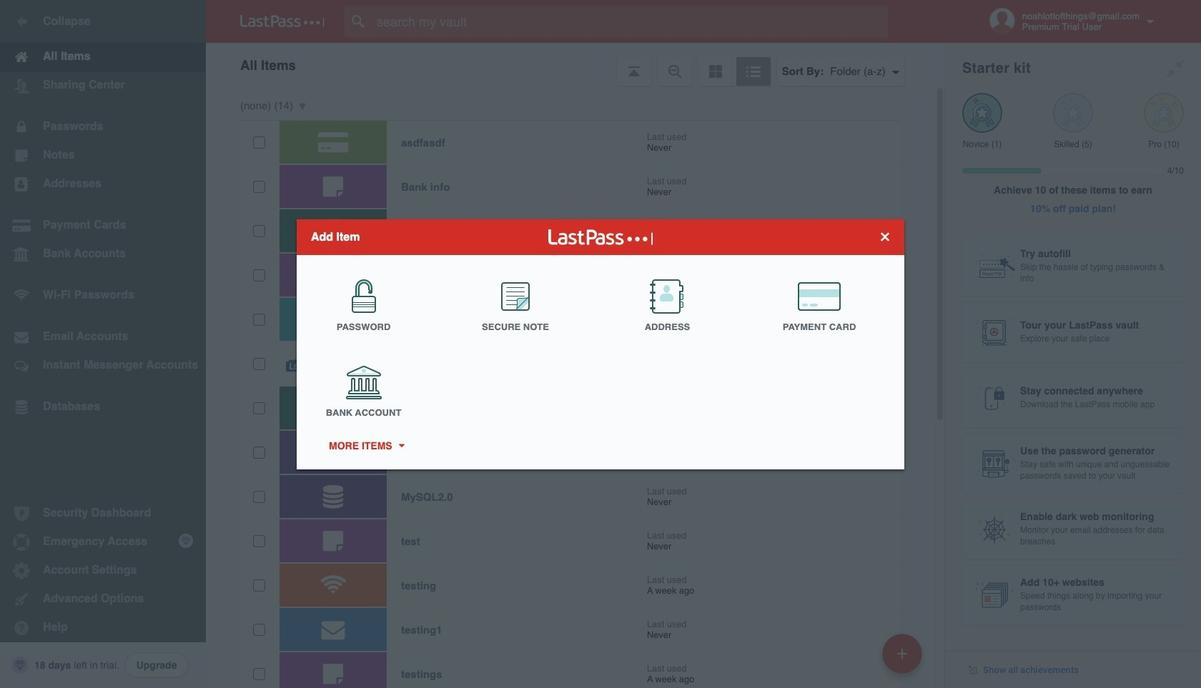 Task type: describe. For each thing, give the bounding box(es) containing it.
new item navigation
[[878, 630, 931, 689]]

caret right image
[[396, 444, 406, 448]]

vault options navigation
[[206, 43, 946, 86]]

Search search field
[[345, 6, 916, 37]]



Task type: locate. For each thing, give the bounding box(es) containing it.
lastpass image
[[240, 15, 325, 28]]

new item image
[[898, 649, 908, 659]]

dialog
[[297, 219, 905, 470]]

main navigation navigation
[[0, 0, 206, 689]]

search my vault text field
[[345, 6, 916, 37]]



